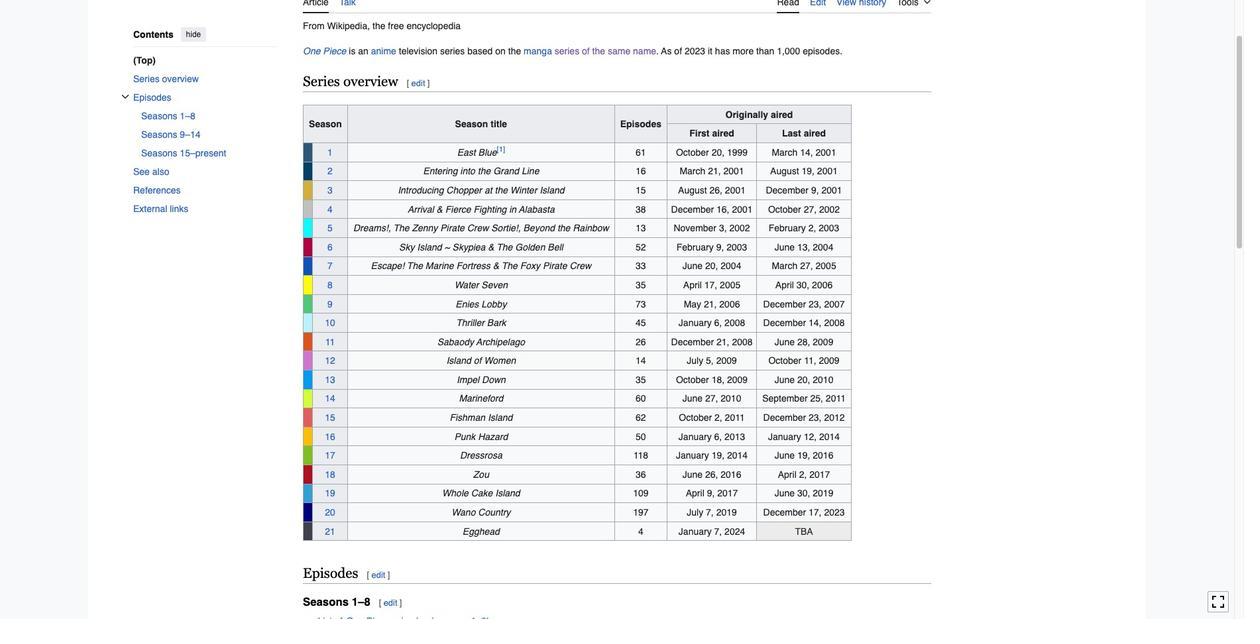 Task type: locate. For each thing, give the bounding box(es) containing it.
episodes
[[133, 92, 171, 102], [620, 119, 661, 129], [303, 566, 358, 582]]

&
[[436, 204, 443, 214], [488, 242, 494, 252], [493, 261, 499, 271]]

overview up the episodes link
[[162, 73, 199, 84]]

pirate up the "~"
[[440, 223, 464, 233]]

1 series from the left
[[133, 73, 160, 84]]

january 7, 2024
[[679, 526, 745, 537]]

2 vertical spatial edit link
[[384, 598, 397, 608]]

the down sortie!,
[[497, 242, 513, 252]]

crew
[[467, 223, 489, 233], [570, 261, 591, 271]]

13 down 12 link
[[325, 374, 335, 385]]

sky
[[399, 242, 415, 252]]

aired up last
[[771, 109, 793, 120]]

0 horizontal spatial 13
[[325, 374, 335, 385]]

1 35 from the top
[[636, 280, 646, 290]]

0 horizontal spatial season
[[309, 119, 342, 129]]

zou
[[473, 469, 489, 480]]

series down one piece link
[[303, 73, 340, 89]]

season up 1 link
[[309, 119, 342, 129]]

island up hazard
[[488, 412, 513, 423]]

2 vertical spatial episodes
[[303, 566, 358, 582]]

than
[[756, 45, 774, 56]]

0 vertical spatial edit
[[411, 78, 425, 88]]

edit link for overview
[[411, 78, 425, 88]]

more
[[733, 45, 754, 56]]

2 vertical spatial ]
[[400, 598, 402, 608]]

13 link
[[325, 374, 335, 385]]

1 horizontal spatial season
[[455, 119, 488, 129]]

0 horizontal spatial crew
[[467, 223, 489, 233]]

1 horizontal spatial pirate
[[543, 261, 567, 271]]

series right manga
[[555, 45, 579, 56]]

2 horizontal spatial ]
[[427, 78, 430, 88]]

seven
[[481, 280, 508, 290]]

1 vertical spatial crew
[[570, 261, 591, 271]]

edit for overview
[[411, 78, 425, 88]]

1 overview from the left
[[162, 73, 199, 84]]

6
[[327, 242, 333, 252]]

4
[[327, 204, 333, 214], [638, 526, 643, 537]]

also
[[152, 166, 169, 177]]

1 season from the left
[[309, 119, 342, 129]]

1 horizontal spatial 14
[[636, 355, 646, 366]]

2 35 from the top
[[636, 374, 646, 385]]

1 vertical spatial 35
[[636, 374, 646, 385]]

marine
[[425, 261, 454, 271]]

1 horizontal spatial [
[[379, 598, 381, 608]]

has
[[715, 45, 730, 56]]

2 vertical spatial &
[[493, 261, 499, 271]]

1 vertical spatial 4
[[638, 526, 643, 537]]

35 up the 60
[[636, 374, 646, 385]]

15 up 38 on the top of the page
[[636, 185, 646, 195]]

1 vertical spatial [
[[367, 570, 369, 580]]

of right as
[[674, 45, 682, 56]]

dreams!, the zenny pirate crew sortie!, beyond the rainbow
[[353, 223, 609, 233]]

the right into
[[478, 166, 491, 177]]

the down sky
[[407, 261, 423, 271]]

hide button
[[181, 27, 206, 42]]

in
[[509, 204, 516, 214]]

0 horizontal spatial ]
[[388, 570, 390, 580]]

1 vertical spatial seasons 1–8
[[303, 595, 370, 608]]

whole cake island
[[442, 488, 520, 499]]

0 vertical spatial edit link
[[411, 78, 425, 88]]

1 horizontal spatial 13
[[636, 223, 646, 233]]

is
[[349, 45, 356, 56]]

series down (top)
[[133, 73, 160, 84]]

0 horizontal spatial series
[[440, 45, 465, 56]]

10 link
[[325, 318, 335, 328]]

0 vertical spatial 13
[[636, 223, 646, 233]]

dressrosa
[[460, 450, 502, 461]]

episodes up 61
[[620, 119, 661, 129]]

35
[[636, 280, 646, 290], [636, 374, 646, 385]]

1 vertical spatial 14
[[325, 393, 335, 404]]

[1]
[[497, 145, 505, 154]]

sabaody archipelago
[[437, 336, 525, 347]]

whole
[[442, 488, 468, 499]]

0 vertical spatial episodes
[[133, 92, 171, 102]]

13 down 38 on the top of the page
[[636, 223, 646, 233]]

1 vertical spatial ]
[[388, 570, 390, 580]]

overview down "an"
[[343, 73, 398, 89]]

1 series overview from the left
[[133, 73, 199, 84]]

impel
[[457, 374, 479, 385]]

1 horizontal spatial 1–8
[[352, 595, 370, 608]]

1 horizontal spatial seasons 1–8
[[303, 595, 370, 608]]

2 series overview from the left
[[303, 73, 398, 89]]

33
[[636, 261, 646, 271]]

4 down 197 in the bottom of the page
[[638, 526, 643, 537]]

[ edit ] for overview
[[407, 78, 430, 88]]

december 23, 2007
[[763, 299, 845, 309]]

1 horizontal spatial series
[[555, 45, 579, 56]]

7
[[327, 261, 333, 271]]

1 horizontal spatial series
[[303, 73, 340, 89]]

0 horizontal spatial series
[[133, 73, 160, 84]]

aired up october 20, 1999
[[712, 128, 734, 139]]

& up seven
[[493, 261, 499, 271]]

4 up the 5 link
[[327, 204, 333, 214]]

14 down "26"
[[636, 355, 646, 366]]

line
[[522, 166, 539, 177]]

episodes down 21
[[303, 566, 358, 582]]

0 horizontal spatial 16
[[325, 431, 335, 442]]

the right at at left top
[[495, 185, 508, 195]]

14 down 13 link
[[325, 393, 335, 404]]

1 horizontal spatial crew
[[570, 261, 591, 271]]

2 series from the left
[[555, 45, 579, 56]]

10
[[325, 318, 335, 328]]

0 vertical spatial 14
[[636, 355, 646, 366]]

january 6, 2013
[[679, 431, 745, 442]]

alabasta
[[519, 204, 555, 214]]

1 vertical spatial 16
[[325, 431, 335, 442]]

pirate
[[440, 223, 464, 233], [543, 261, 567, 271]]

island
[[540, 185, 564, 195], [417, 242, 442, 252], [446, 355, 471, 366], [488, 412, 513, 423], [495, 488, 520, 499]]

series of the same name link
[[555, 45, 656, 56]]

9
[[327, 299, 333, 309]]

season left the title
[[455, 119, 488, 129]]

15 up 16 link at the bottom of page
[[325, 412, 335, 423]]

118
[[633, 450, 648, 461]]

december 9, 2001
[[766, 185, 842, 195]]

1 horizontal spatial aired
[[771, 109, 793, 120]]

episodes right x small icon on the left
[[133, 92, 171, 102]]

0 horizontal spatial 1–8
[[180, 110, 195, 121]]

35 up 73
[[636, 280, 646, 290]]

62
[[636, 412, 646, 423]]

0 vertical spatial 16
[[636, 166, 646, 177]]

crew up sky island ~ skypiea & the golden bell
[[467, 223, 489, 233]]

october 18, 2009
[[676, 374, 748, 385]]

0 horizontal spatial aired
[[712, 128, 734, 139]]

18 link
[[325, 469, 335, 480]]

1 horizontal spatial series overview
[[303, 73, 398, 89]]

women
[[484, 355, 516, 366]]

one piece link
[[303, 45, 346, 56]]

0 vertical spatial pirate
[[440, 223, 464, 233]]

2 vertical spatial [
[[379, 598, 381, 608]]

0 vertical spatial 35
[[636, 280, 646, 290]]

& down dreams!, the zenny pirate crew sortie!, beyond the rainbow
[[488, 242, 494, 252]]

edit link for 1–8
[[384, 598, 397, 608]]

television
[[399, 45, 438, 56]]

16 down 61
[[636, 166, 646, 177]]

9–14
[[180, 129, 201, 140]]

0 horizontal spatial series overview
[[133, 73, 199, 84]]

series overview
[[133, 73, 199, 84], [303, 73, 398, 89]]

19 link
[[325, 488, 335, 499]]

38
[[636, 204, 646, 214]]

5
[[327, 223, 333, 233]]

of left same
[[582, 45, 590, 56]]

january 12, 2014
[[768, 431, 840, 442]]

16 up "17" link
[[325, 431, 335, 442]]

0 horizontal spatial of
[[474, 355, 481, 366]]

2 horizontal spatial aired
[[804, 128, 826, 139]]

35 for october 18, 2009
[[636, 374, 646, 385]]

of
[[582, 45, 590, 56], [674, 45, 682, 56], [474, 355, 481, 366]]

1 vertical spatial edit link
[[371, 570, 385, 580]]

0 horizontal spatial seasons 1–8
[[141, 110, 195, 121]]

1 horizontal spatial ]
[[400, 598, 402, 608]]

9 link
[[327, 299, 333, 309]]

0 vertical spatial ]
[[427, 78, 430, 88]]

name
[[633, 45, 656, 56]]

0 vertical spatial [
[[407, 78, 409, 88]]

0 vertical spatial 15
[[636, 185, 646, 195]]

contents
[[133, 29, 173, 40]]

june 20, 2010
[[775, 374, 833, 385]]

2 horizontal spatial [
[[407, 78, 409, 88]]

0 horizontal spatial 15
[[325, 412, 335, 423]]

february 9, 2003
[[677, 242, 747, 252]]

winter
[[510, 185, 537, 195]]

15
[[636, 185, 646, 195], [325, 412, 335, 423]]

series left based
[[440, 45, 465, 56]]

entering
[[423, 166, 458, 177]]

1 vertical spatial 15
[[325, 412, 335, 423]]

fighting
[[474, 204, 507, 214]]

marineford
[[459, 393, 503, 404]]

1 horizontal spatial overview
[[343, 73, 398, 89]]

bell
[[548, 242, 563, 252]]

island up country
[[495, 488, 520, 499]]

december 16, 2001
[[671, 204, 753, 214]]

island of women
[[446, 355, 516, 366]]

the up bell
[[557, 223, 570, 233]]

0 vertical spatial [ edit ]
[[407, 78, 430, 88]]

edit link
[[411, 78, 425, 88], [371, 570, 385, 580], [384, 598, 397, 608]]

2 overview from the left
[[343, 73, 398, 89]]

first
[[689, 128, 710, 139]]

sortie!,
[[491, 223, 521, 233]]

11
[[325, 336, 335, 347]]

0 horizontal spatial [
[[367, 570, 369, 580]]

1 link
[[327, 147, 333, 158]]

17
[[325, 450, 335, 461]]

aired up march 14, 2001
[[804, 128, 826, 139]]

crew down rainbow
[[570, 261, 591, 271]]

18
[[325, 469, 335, 480]]

title
[[491, 119, 507, 129]]

1 series from the left
[[440, 45, 465, 56]]

1 vertical spatial &
[[488, 242, 494, 252]]

61
[[636, 147, 646, 158]]

~
[[444, 242, 450, 252]]

2 vertical spatial edit
[[384, 598, 397, 608]]

seasons 9–14 link
[[141, 125, 276, 144]]

series overview down is
[[303, 73, 398, 89]]

3
[[327, 185, 333, 195]]

from wikipedia, the free encyclopedia
[[303, 20, 461, 31]]

0 horizontal spatial overview
[[162, 73, 199, 84]]

2 vertical spatial [ edit ]
[[379, 598, 402, 608]]

aired
[[771, 109, 793, 120], [712, 128, 734, 139], [804, 128, 826, 139]]

11 link
[[325, 336, 335, 347]]

0 vertical spatial seasons 1–8
[[141, 110, 195, 121]]

2 season from the left
[[455, 119, 488, 129]]

& left fierce
[[436, 204, 443, 214]]

series overview down (top)
[[133, 73, 199, 84]]

21 link
[[325, 526, 335, 537]]

fortress
[[456, 261, 490, 271]]

pirate down bell
[[543, 261, 567, 271]]

of up impel down
[[474, 355, 481, 366]]

1 vertical spatial episodes
[[620, 119, 661, 129]]

[ edit ]
[[407, 78, 430, 88], [367, 570, 390, 580], [379, 598, 402, 608]]

anime
[[371, 45, 396, 56]]

0 vertical spatial 4
[[327, 204, 333, 214]]

1 vertical spatial pirate
[[543, 261, 567, 271]]

the left free
[[372, 20, 385, 31]]



Task type: vqa. For each thing, say whether or not it's contained in the screenshot.
the right Francisco,
no



Task type: describe. For each thing, give the bounding box(es) containing it.
12
[[325, 355, 335, 366]]

same
[[608, 45, 630, 56]]

hazard
[[478, 431, 508, 442]]

the up sky
[[393, 223, 409, 233]]

manga link
[[524, 45, 552, 56]]

wikipedia,
[[327, 20, 370, 31]]

grand
[[493, 166, 519, 177]]

[ for seasons 1–8
[[379, 598, 381, 608]]

seasons for 'seasons 1–8' link
[[141, 110, 177, 121]]

october 2, 2011
[[679, 412, 745, 423]]

2 horizontal spatial episodes
[[620, 119, 661, 129]]

june 13, 2004
[[775, 242, 833, 252]]

october 27, 2002
[[768, 204, 840, 214]]

december 14, 2008
[[763, 318, 845, 328]]

thriller
[[456, 318, 484, 328]]

fullscreen image
[[1212, 595, 1225, 609]]

april 17, 2005
[[683, 280, 740, 290]]

december 21, 2008
[[671, 336, 753, 347]]

1 horizontal spatial episodes
[[303, 566, 358, 582]]

1 vertical spatial edit
[[371, 570, 385, 580]]

1 horizontal spatial 16
[[636, 166, 646, 177]]

seasons 9–14
[[141, 129, 201, 140]]

edit for 1–8
[[384, 598, 397, 608]]

january 6, 2008
[[679, 318, 745, 328]]

the left the foxy
[[502, 261, 518, 271]]

7 link
[[327, 261, 333, 271]]

egghead
[[463, 526, 500, 537]]

[ edit ] for 1–8
[[379, 598, 402, 608]]

2
[[327, 166, 333, 177]]

country
[[478, 507, 511, 518]]

arrival
[[408, 204, 434, 214]]

seasons for seasons 9–14 link at the left top of the page
[[141, 129, 177, 140]]

0 horizontal spatial 14
[[325, 393, 335, 404]]

21
[[325, 526, 335, 537]]

36
[[636, 469, 646, 480]]

52
[[636, 242, 646, 252]]

[ for series overview
[[407, 78, 409, 88]]

from
[[303, 20, 325, 31]]

season for season
[[309, 119, 342, 129]]

aired for last aired
[[804, 128, 826, 139]]

an
[[358, 45, 368, 56]]

1 vertical spatial 13
[[325, 374, 335, 385]]

x small image
[[121, 92, 129, 100]]

manga
[[524, 45, 552, 56]]

& for skypiea
[[488, 242, 494, 252]]

50
[[636, 431, 646, 442]]

encyclopedia
[[407, 20, 461, 31]]

6 link
[[327, 242, 333, 252]]

60
[[636, 393, 646, 404]]

october 11, 2009
[[768, 355, 840, 366]]

beyond
[[523, 223, 555, 233]]

october 20, 1999
[[676, 147, 748, 158]]

free
[[388, 20, 404, 31]]

1
[[327, 147, 333, 158]]

down
[[482, 374, 506, 385]]

1,000
[[777, 45, 800, 56]]

2 series from the left
[[303, 73, 340, 89]]

enies
[[456, 299, 479, 309]]

[ for episodes
[[367, 570, 369, 580]]

escape! the marine fortress & the foxy pirate crew
[[371, 261, 591, 271]]

seasons for seasons 15–present link
[[141, 147, 177, 158]]

1 horizontal spatial of
[[582, 45, 590, 56]]

109
[[633, 488, 649, 499]]

15–present
[[180, 147, 226, 158]]

tba
[[795, 526, 813, 537]]

] for overview
[[427, 78, 430, 88]]

dreams!,
[[353, 223, 391, 233]]

] for 1–8
[[400, 598, 402, 608]]

august 26, 2001
[[678, 185, 746, 195]]

june 27, 2010
[[682, 393, 741, 404]]

episodes.
[[803, 45, 842, 56]]

15 link
[[325, 412, 335, 423]]

rainbow
[[573, 223, 609, 233]]

island down the sabaody
[[446, 355, 471, 366]]

.
[[656, 45, 659, 56]]

1 horizontal spatial 15
[[636, 185, 646, 195]]

35 for april 17, 2005
[[636, 280, 646, 290]]

1 vertical spatial [ edit ]
[[367, 570, 390, 580]]

0 horizontal spatial pirate
[[440, 223, 464, 233]]

1 vertical spatial 1–8
[[352, 595, 370, 608]]

anime link
[[371, 45, 396, 56]]

hide
[[186, 30, 201, 39]]

references
[[133, 185, 181, 195]]

(top)
[[133, 55, 156, 65]]

island left the "~"
[[417, 242, 442, 252]]

the left same
[[592, 45, 605, 56]]

14 link
[[325, 393, 335, 404]]

june 19, 2016
[[775, 450, 833, 461]]

1 horizontal spatial 4
[[638, 526, 643, 537]]

enies lobby
[[456, 299, 507, 309]]

first aired
[[689, 128, 734, 139]]

aired for first aired
[[712, 128, 734, 139]]

february 2, 2003
[[769, 223, 839, 233]]

lobby
[[481, 299, 507, 309]]

as
[[661, 45, 672, 56]]

september 25, 2011
[[762, 393, 846, 404]]

april 30, 2006
[[775, 280, 833, 290]]

0 vertical spatial 1–8
[[180, 110, 195, 121]]

20 link
[[325, 507, 335, 518]]

5 link
[[327, 223, 333, 233]]

the right on
[[508, 45, 521, 56]]

0 vertical spatial &
[[436, 204, 443, 214]]

episodes link
[[133, 88, 276, 106]]

2 horizontal spatial of
[[674, 45, 682, 56]]

external links link
[[133, 199, 276, 218]]

26
[[636, 336, 646, 347]]

into
[[460, 166, 475, 177]]

0 horizontal spatial 4
[[327, 204, 333, 214]]

it
[[708, 45, 712, 56]]

season for season title
[[455, 119, 488, 129]]

197
[[633, 507, 649, 518]]

[1] link
[[497, 145, 505, 154]]

0 vertical spatial crew
[[467, 223, 489, 233]]

based
[[467, 45, 493, 56]]

19
[[325, 488, 335, 499]]

& for fortress
[[493, 261, 499, 271]]

june 26, 2016
[[682, 469, 741, 480]]

0 horizontal spatial episodes
[[133, 92, 171, 102]]

aired for originally aired
[[771, 109, 793, 120]]

island up alabasta
[[540, 185, 564, 195]]

march 21, 2001
[[680, 166, 744, 177]]

4 link
[[327, 204, 333, 214]]

seasons 15–present link
[[141, 144, 276, 162]]

2 link
[[327, 166, 333, 177]]

wano country
[[452, 507, 511, 518]]



